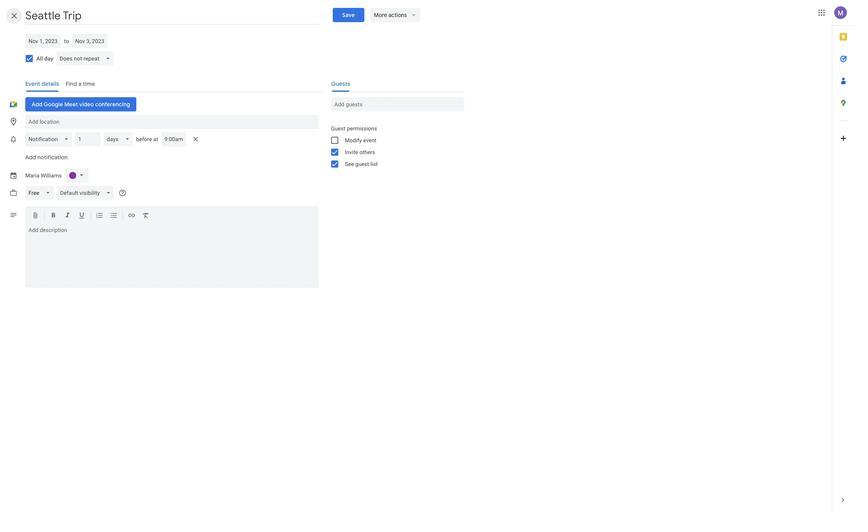 Task type: vqa. For each thing, say whether or not it's contained in the screenshot.
All day
yes



Task type: locate. For each thing, give the bounding box(es) containing it.
underline image
[[78, 211, 86, 221]]

add notification button
[[22, 148, 71, 167]]

italic image
[[64, 211, 72, 221]]

save button
[[333, 8, 364, 22]]

all
[[36, 55, 43, 62]]

save
[[342, 11, 355, 19]]

the day before at 9am element
[[25, 130, 202, 148]]

permissions
[[347, 125, 377, 132]]

actions
[[388, 11, 407, 19]]

guest permissions
[[331, 125, 377, 132]]

at
[[153, 136, 158, 142]]

williams
[[41, 172, 62, 179]]

maria
[[25, 172, 39, 179]]

invite others
[[345, 149, 375, 155]]

group containing guest permissions
[[325, 123, 464, 170]]

guest
[[331, 125, 345, 132]]

before at
[[136, 136, 158, 142]]

numbered list image
[[96, 211, 104, 221]]

maria williams
[[25, 172, 62, 179]]

bold image
[[49, 211, 57, 221]]

End date text field
[[75, 36, 105, 46]]

more
[[374, 11, 387, 19]]

more actions arrow_drop_down
[[374, 11, 417, 19]]

Description text field
[[25, 227, 318, 286]]

modify event
[[345, 137, 377, 143]]

None field
[[56, 51, 117, 66], [25, 132, 75, 146], [104, 132, 136, 146], [25, 186, 57, 200], [57, 186, 117, 200], [56, 51, 117, 66], [25, 132, 75, 146], [104, 132, 136, 146], [25, 186, 57, 200], [57, 186, 117, 200]]

list
[[370, 161, 378, 167]]

group
[[325, 123, 464, 170]]

before
[[136, 136, 152, 142]]

insert link image
[[128, 211, 136, 221]]

tab list
[[832, 26, 854, 489]]

Guests text field
[[334, 97, 461, 111]]

arrow_drop_down
[[410, 11, 417, 19]]

Start date text field
[[28, 36, 58, 46]]



Task type: describe. For each thing, give the bounding box(es) containing it.
to
[[64, 38, 69, 44]]

Days in advance for notification number field
[[78, 132, 97, 146]]

add notification
[[25, 154, 68, 161]]

day
[[44, 55, 53, 62]]

modify
[[345, 137, 362, 143]]

Title text field
[[25, 7, 320, 25]]

bulleted list image
[[110, 211, 118, 221]]

remove formatting image
[[142, 211, 150, 221]]

see guest list
[[345, 161, 378, 167]]

invite
[[345, 149, 358, 155]]

notification
[[37, 154, 68, 161]]

guest
[[355, 161, 369, 167]]

add
[[25, 154, 36, 161]]

see
[[345, 161, 354, 167]]

event
[[363, 137, 377, 143]]

Time of day text field
[[164, 135, 183, 143]]

Location text field
[[28, 115, 315, 129]]

others
[[360, 149, 375, 155]]

formatting options toolbar
[[25, 206, 318, 225]]

all day
[[36, 55, 53, 62]]



